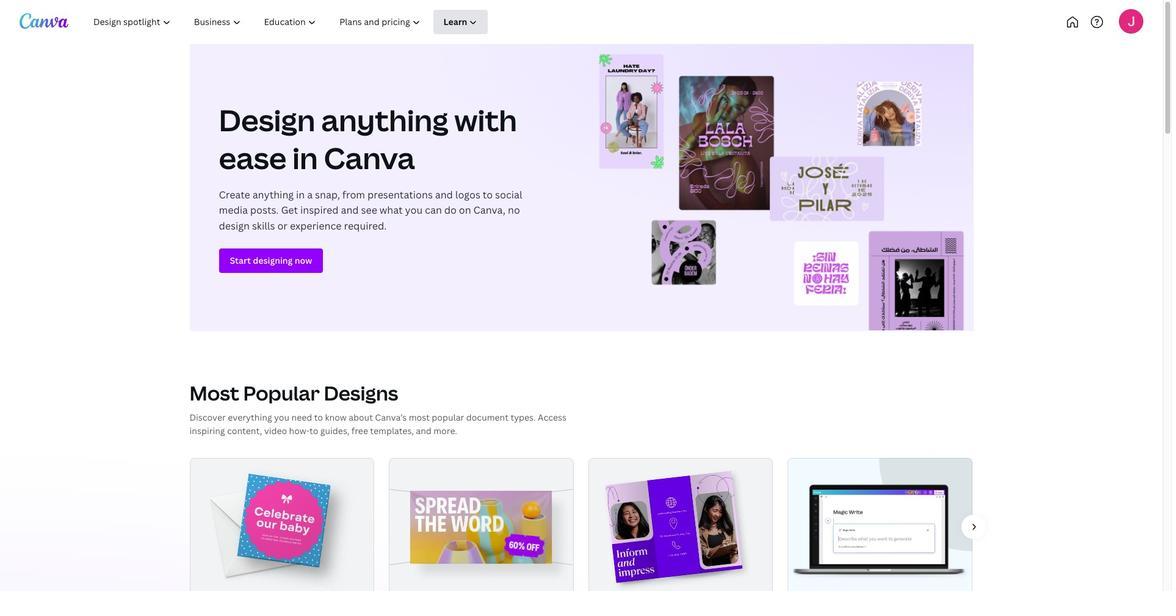 Task type: locate. For each thing, give the bounding box(es) containing it.
0 vertical spatial you
[[405, 204, 423, 217]]

ease
[[219, 138, 287, 178]]

see
[[361, 204, 377, 217]]

document
[[466, 412, 509, 423]]

how-
[[289, 425, 310, 437]]

1 vertical spatial and
[[341, 204, 359, 217]]

1 vertical spatial you
[[274, 412, 290, 423]]

most
[[409, 412, 430, 423]]

canva's
[[375, 412, 407, 423]]

to
[[483, 188, 493, 201], [314, 412, 323, 423], [310, 425, 318, 437]]

guides,
[[321, 425, 350, 437]]

and
[[435, 188, 453, 201], [341, 204, 359, 217], [416, 425, 432, 437]]

you left 'can'
[[405, 204, 423, 217]]

and up do
[[435, 188, 453, 201]]

magic write image
[[788, 458, 973, 591]]

you inside the most popular designs discover everything you need to know about canva's most popular document types. access inspiring content, video how-to guides, free templates, and more.
[[274, 412, 290, 423]]

and inside the most popular designs discover everything you need to know about canva's most popular document types. access inspiring content, video how-to guides, free templates, and more.
[[416, 425, 432, 437]]

skills
[[252, 219, 275, 233]]

and down from
[[341, 204, 359, 217]]

1 horizontal spatial anything
[[321, 100, 449, 140]]

need
[[292, 412, 312, 423]]

0 horizontal spatial you
[[274, 412, 290, 423]]

designs
[[324, 380, 398, 406]]

to inside create anything in a snap, from presentations and logos to social media posts. get inspired and see what you can do on canva, no design skills or experience required.
[[483, 188, 493, 201]]

experience
[[290, 219, 342, 233]]

you up video
[[274, 412, 290, 423]]

to up canva,
[[483, 188, 493, 201]]

types.
[[511, 412, 536, 423]]

about
[[349, 412, 373, 423]]

create homepage hero banner image
[[589, 44, 974, 331]]

free
[[352, 425, 368, 437]]

templates,
[[370, 425, 414, 437]]

2 horizontal spatial and
[[435, 188, 453, 201]]

access
[[538, 412, 567, 423]]

or
[[278, 219, 288, 233]]

0 vertical spatial and
[[435, 188, 453, 201]]

anything inside create anything in a snap, from presentations and logos to social media posts. get inspired and see what you can do on canva, no design skills or experience required.
[[253, 188, 294, 201]]

1 vertical spatial in
[[296, 188, 305, 201]]

0 horizontal spatial anything
[[253, 188, 294, 201]]

to right need
[[314, 412, 323, 423]]

anything for with
[[321, 100, 449, 140]]

in up the a
[[293, 138, 318, 178]]

2 vertical spatial and
[[416, 425, 432, 437]]

required.
[[344, 219, 387, 233]]

design
[[219, 219, 250, 233]]

in left the a
[[296, 188, 305, 201]]

what
[[380, 204, 403, 217]]

canva
[[324, 138, 415, 178]]

a
[[307, 188, 313, 201]]

in inside design anything with ease in canva
[[293, 138, 318, 178]]

popular
[[243, 380, 320, 406]]

1 vertical spatial to
[[314, 412, 323, 423]]

0 vertical spatial in
[[293, 138, 318, 178]]

presentations
[[368, 188, 433, 201]]

0 vertical spatial anything
[[321, 100, 449, 140]]

in
[[293, 138, 318, 178], [296, 188, 305, 201]]

you
[[405, 204, 423, 217], [274, 412, 290, 423]]

1 horizontal spatial you
[[405, 204, 423, 217]]

anything inside design anything with ease in canva
[[321, 100, 449, 140]]

more.
[[434, 425, 457, 437]]

anything for in
[[253, 188, 294, 201]]

to down need
[[310, 425, 318, 437]]

0 vertical spatial to
[[483, 188, 493, 201]]

discover
[[190, 412, 226, 423]]

and down most
[[416, 425, 432, 437]]

1 vertical spatial anything
[[253, 188, 294, 201]]

anything
[[321, 100, 449, 140], [253, 188, 294, 201]]

0 horizontal spatial and
[[341, 204, 359, 217]]

1 horizontal spatial and
[[416, 425, 432, 437]]



Task type: vqa. For each thing, say whether or not it's contained in the screenshot.
types.
yes



Task type: describe. For each thing, give the bounding box(es) containing it.
get
[[281, 204, 298, 217]]

know
[[325, 412, 347, 423]]

no
[[508, 204, 520, 217]]

logos
[[455, 188, 481, 201]]

baby shower invitations image
[[237, 474, 331, 568]]

popular
[[432, 412, 464, 423]]

create
[[219, 188, 250, 201]]

social
[[495, 188, 523, 201]]

inspired
[[300, 204, 339, 217]]

brochures image
[[605, 471, 743, 583]]

on
[[459, 204, 471, 217]]

top level navigation element
[[83, 10, 530, 34]]

snap,
[[315, 188, 340, 201]]

media
[[219, 204, 248, 217]]

most popular designs discover everything you need to know about canva's most popular document types. access inspiring content, video how-to guides, free templates, and more.
[[190, 380, 567, 437]]

design anything with ease in canva
[[219, 100, 517, 178]]

design
[[219, 100, 315, 140]]

content,
[[227, 425, 262, 437]]

with
[[455, 100, 517, 140]]

everything
[[228, 412, 272, 423]]

inspiring
[[190, 425, 225, 437]]

banners image
[[410, 491, 552, 564]]

in inside create anything in a snap, from presentations and logos to social media posts. get inspired and see what you can do on canva, no design skills or experience required.
[[296, 188, 305, 201]]

2 vertical spatial to
[[310, 425, 318, 437]]

you inside create anything in a snap, from presentations and logos to social media posts. get inspired and see what you can do on canva, no design skills or experience required.
[[405, 204, 423, 217]]

create anything in a snap, from presentations and logos to social media posts. get inspired and see what you can do on canva, no design skills or experience required.
[[219, 188, 523, 233]]

canva,
[[474, 204, 506, 217]]

most
[[190, 380, 239, 406]]

video
[[264, 425, 287, 437]]

can
[[425, 204, 442, 217]]

posts.
[[250, 204, 279, 217]]

from
[[343, 188, 365, 201]]

do
[[444, 204, 457, 217]]



